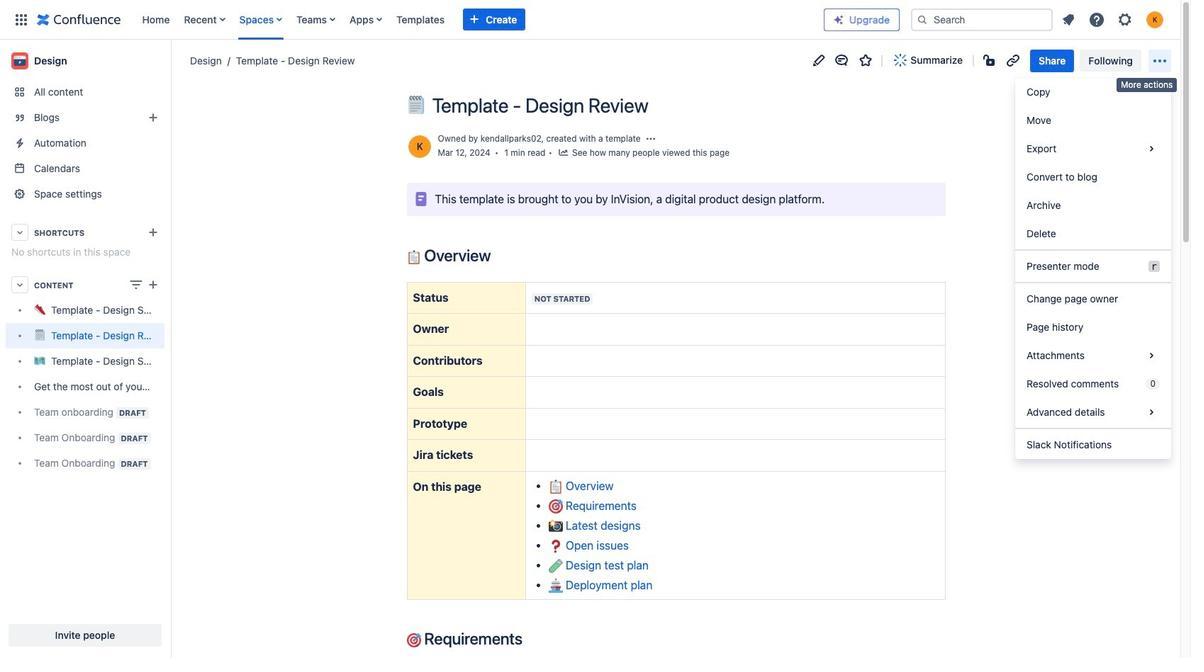Task type: locate. For each thing, give the bounding box(es) containing it.
settings icon image
[[1117, 11, 1134, 28]]

manage page ownership image
[[645, 134, 656, 145]]

:notepad_spiral: image
[[407, 95, 425, 114], [407, 95, 425, 114]]

tree
[[6, 298, 165, 477]]

:clipboard: image
[[549, 480, 563, 495], [549, 480, 563, 495]]

confluence image
[[37, 11, 121, 28], [37, 11, 121, 28]]

0 vertical spatial :dart: image
[[549, 500, 563, 514]]

no restrictions image
[[982, 52, 999, 69]]

:test_tube: image
[[549, 560, 563, 574]]

:dart: image
[[549, 500, 563, 514], [407, 634, 421, 648]]

list for premium icon
[[1056, 7, 1172, 32]]

copy link image right no restrictions image
[[1005, 52, 1022, 69]]

1 horizontal spatial list
[[1056, 7, 1172, 32]]

:camera_with_flash: image
[[549, 520, 563, 534]]

0 horizontal spatial :dart: image
[[407, 634, 421, 648]]

copy link image up "manage page ownership" image
[[654, 97, 671, 114]]

change view image
[[128, 277, 145, 294]]

banner
[[0, 0, 1181, 40]]

1 vertical spatial copy link image
[[654, 97, 671, 114]]

1 horizontal spatial :dart: image
[[549, 500, 563, 514]]

None search field
[[911, 8, 1053, 31]]

star image
[[858, 52, 875, 69]]

:ship: image
[[549, 580, 563, 594], [549, 580, 563, 594]]

:camera_with_flash: image
[[549, 520, 563, 534]]

1 horizontal spatial copy link image
[[1005, 52, 1022, 69]]

0 horizontal spatial list
[[135, 0, 824, 39]]

list
[[135, 0, 824, 39], [1056, 7, 1172, 32]]

panel note image
[[412, 191, 429, 208]]

add shortcut image
[[145, 224, 162, 241]]

copy image
[[490, 247, 507, 264]]

more actions image
[[1152, 52, 1169, 69]]

premium image
[[833, 14, 845, 25]]

search image
[[917, 14, 928, 25]]

create image
[[145, 277, 162, 294]]

list for appswitcher icon
[[135, 0, 824, 39]]

copy link image
[[1005, 52, 1022, 69], [654, 97, 671, 114]]



Task type: describe. For each thing, give the bounding box(es) containing it.
appswitcher icon image
[[13, 11, 30, 28]]

1 vertical spatial :dart: image
[[407, 634, 421, 648]]

space element
[[0, 40, 170, 659]]

:dart: image
[[549, 500, 563, 514]]

your profile and preferences image
[[1147, 11, 1164, 28]]

0 horizontal spatial copy link image
[[654, 97, 671, 114]]

edit this page image
[[811, 52, 828, 69]]

copy image
[[521, 630, 538, 647]]

tree inside space element
[[6, 298, 165, 477]]

more information about kendallparks02 image
[[407, 134, 432, 160]]

help icon image
[[1089, 11, 1106, 28]]

global element
[[9, 0, 824, 39]]

:test_tube: image
[[549, 560, 563, 574]]

Search field
[[911, 8, 1053, 31]]

0 vertical spatial copy link image
[[1005, 52, 1022, 69]]

notification icon image
[[1060, 11, 1077, 28]]

:question: image
[[549, 540, 563, 554]]

collapse sidebar image
[[155, 47, 186, 75]]

:clipboard: image
[[407, 250, 421, 264]]

create a blog image
[[145, 109, 162, 126]]

:question: image
[[549, 540, 563, 554]]



Task type: vqa. For each thing, say whether or not it's contained in the screenshot.
Table Size "image"
no



